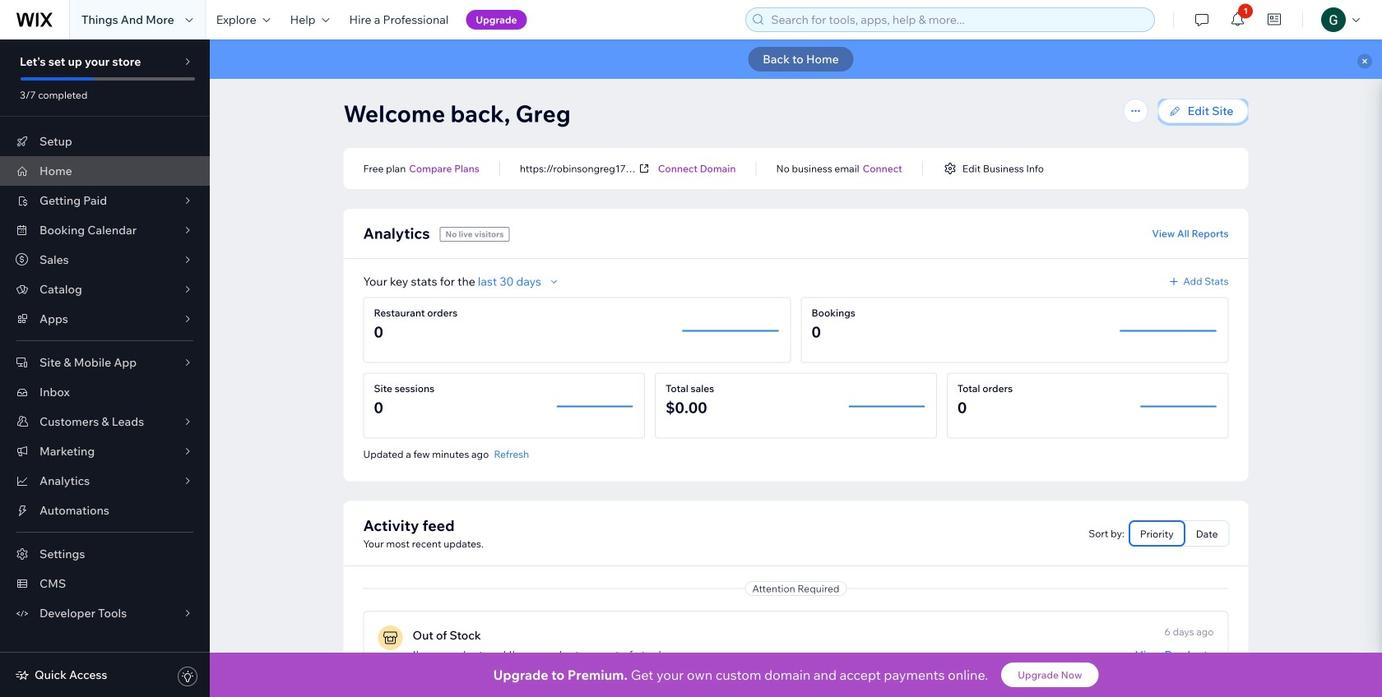 Task type: locate. For each thing, give the bounding box(es) containing it.
Search for tools, apps, help & more... field
[[766, 8, 1149, 31]]

sidebar element
[[0, 39, 210, 698]]

alert
[[210, 39, 1382, 79]]



Task type: vqa. For each thing, say whether or not it's contained in the screenshot.
the Search for tools, apps, help & more... field
yes



